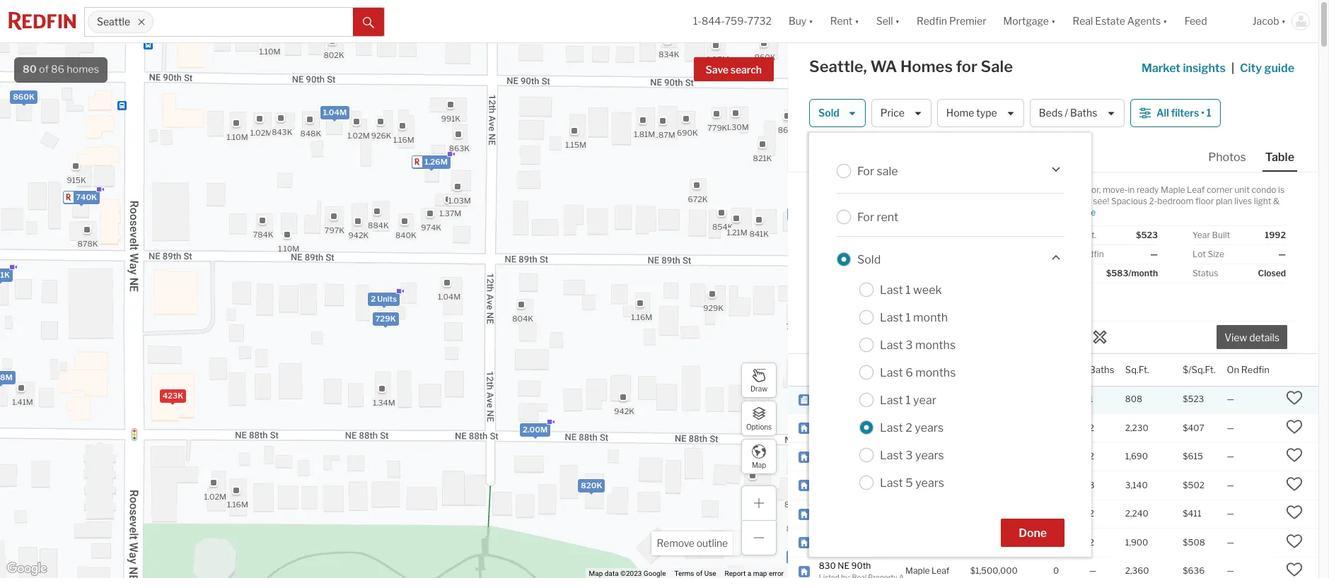 Task type: locate. For each thing, give the bounding box(es) containing it.
lake for 90th
[[852, 459, 868, 468]]

0 horizontal spatial on
[[1064, 249, 1076, 260]]

last 3 months
[[880, 338, 956, 352]]

1 horizontal spatial a
[[1064, 196, 1069, 207]]

map inside button
[[752, 461, 766, 469]]

ne inside the 830 ne 90th link
[[838, 561, 849, 571]]

on down the "view"
[[1227, 364, 1239, 375]]

real estate agents ▾ link
[[1073, 0, 1167, 42]]

0 vertical spatial 90th
[[855, 446, 875, 457]]

90th inside 1033 ne 90th st listed by: lake & company maple leaf
[[855, 446, 875, 457]]

1 favorite this home image from the top
[[1286, 390, 1303, 407]]

company inside 1000 ne 88th st #403 listed by: lake & company maple leaf
[[877, 402, 908, 410]]

830 ne 90th
[[819, 561, 871, 571]]

1 right • at the top of page
[[1206, 107, 1211, 119]]

1 left month
[[905, 311, 911, 324]]

by: up 15th
[[841, 402, 850, 410]]

lake inside 1033 ne 90th st listed by: lake & company maple leaf
[[852, 459, 868, 468]]

1
[[1206, 107, 1211, 119], [905, 283, 911, 297], [905, 311, 911, 324], [905, 394, 911, 407], [1089, 394, 1093, 405]]

1 vertical spatial company
[[877, 459, 908, 468]]

listed inside 1000 ne 88th st #403 listed by: lake & company maple leaf
[[819, 402, 839, 410]]

1.21m
[[727, 227, 747, 237]]

on redfin down view details
[[1227, 364, 1269, 375]]

a inside top floor, move-in ready maple leaf corner unit condo is a must see! spacious 2-bedroom floor plan lives light  & b...
[[1064, 196, 1069, 207]]

2 maple leaf from the top
[[905, 566, 949, 577]]

1 horizontal spatial estate
[[1095, 15, 1125, 27]]

maple leaf down year
[[905, 423, 949, 433]]

for left 'sale' at the right of the page
[[857, 164, 874, 178]]

last for last 5 years
[[880, 476, 903, 490]]

5 last from the top
[[880, 394, 903, 407]]

7 last from the top
[[880, 449, 903, 462]]

st down windermere
[[876, 446, 885, 457]]

88th up "ave"
[[856, 389, 875, 399]]

1 vertical spatial 863k
[[786, 524, 807, 534]]

for for for sale
[[857, 164, 874, 178]]

ne right 842
[[837, 475, 849, 485]]

for
[[956, 57, 978, 76]]

1 vertical spatial 88th
[[851, 475, 870, 485]]

0 horizontal spatial real
[[895, 430, 910, 439]]

estate left agents
[[1095, 15, 1125, 27]]

maple down last 6 months
[[905, 394, 930, 405]]

779k
[[707, 123, 727, 133]]

1 listed from the top
[[819, 402, 839, 410]]

sold right previous button image
[[857, 253, 881, 266]]

& down 1033 ne 90th st link
[[869, 459, 875, 468]]

2 vertical spatial 1.16m
[[227, 500, 248, 510]]

company inside 1033 ne 90th st listed by: lake & company maple leaf
[[877, 459, 908, 468]]

1 vertical spatial estate
[[911, 430, 933, 439]]

3 last from the top
[[880, 338, 903, 352]]

0
[[1053, 566, 1059, 577]]

x-out this home image
[[1091, 329, 1108, 346]]

$523 down 2-
[[1136, 230, 1158, 240]]

3 ▾ from the left
[[895, 15, 900, 27]]

1 horizontal spatial 1.16m
[[393, 134, 414, 144]]

842 ne 88th st link
[[819, 475, 892, 486]]

0 horizontal spatial map
[[589, 570, 603, 578]]

740k
[[76, 192, 97, 202]]

last up last 1 month
[[880, 283, 903, 297]]

868k
[[778, 125, 799, 135]]

floor,
[[1081, 185, 1101, 195]]

listed down the 1000
[[819, 402, 839, 410]]

listed inside 8607 15th ave ne listed by: windermere real estate co.
[[819, 430, 839, 439]]

2 vertical spatial redfin
[[1241, 364, 1269, 375]]

st down 1033 ne 90th st listed by: lake & company maple leaf
[[872, 475, 880, 485]]

use
[[704, 570, 716, 578]]

leaf down co.
[[932, 452, 949, 462]]

1 horizontal spatial on
[[1227, 364, 1239, 375]]

2 lake from the top
[[852, 459, 868, 468]]

— right $508
[[1227, 537, 1234, 548]]

840k
[[395, 230, 416, 240]]

2 last from the top
[[880, 311, 903, 324]]

— right $407
[[1227, 423, 1234, 433]]

1 horizontal spatial of
[[696, 570, 702, 578]]

1 favorite this home image from the top
[[1286, 419, 1303, 436]]

1.26m
[[425, 156, 448, 166]]

▾ right agents
[[1163, 15, 1167, 27]]

redfin down ft. at top
[[1078, 249, 1104, 260]]

2 horizontal spatial 1.16m
[[631, 312, 652, 322]]

ne inside 1033 ne 90th st listed by: lake & company maple leaf
[[841, 446, 853, 457]]

in
[[1128, 185, 1135, 195]]

672k
[[688, 194, 708, 204]]

listed inside 1033 ne 90th st listed by: lake & company maple leaf
[[819, 459, 839, 468]]

2 for from the top
[[857, 210, 874, 224]]

1 vertical spatial 1.16m
[[631, 312, 652, 322]]

save search
[[706, 64, 762, 76]]

1 horizontal spatial redfin
[[1078, 249, 1104, 260]]

1,900
[[1125, 537, 1148, 548]]

city
[[1240, 62, 1262, 75]]

88th down 1033 ne 90th st link
[[851, 475, 870, 485]]

by: down 1033 ne 90th st link
[[841, 459, 850, 468]]

closed
[[1258, 268, 1286, 279]]

lake down 1033 ne 90th st link
[[852, 459, 868, 468]]

•
[[1201, 107, 1204, 119]]

of left 86 at the left top
[[39, 63, 49, 76]]

remove seattle image
[[137, 18, 146, 26]]

redfin premier button
[[908, 0, 995, 42]]

1 vertical spatial on
[[1227, 364, 1239, 375]]

2 for 2,240
[[1089, 509, 1094, 519]]

1 for week
[[905, 283, 911, 297]]

0 horizontal spatial 863k
[[449, 143, 470, 153]]

1 left week at the right of the page
[[905, 283, 911, 297]]

3
[[905, 338, 913, 352], [905, 449, 913, 462], [1089, 480, 1095, 491], [1053, 537, 1059, 548]]

built
[[1212, 230, 1230, 240]]

st inside 1000 ne 88th st #403 listed by: lake & company maple leaf
[[877, 389, 886, 399]]

88th inside 1000 ne 88th st #403 listed by: lake & company maple leaf
[[856, 389, 875, 399]]

listed down 8607
[[819, 430, 839, 439]]

0 vertical spatial baths
[[1070, 107, 1097, 119]]

▾ right "mortgage"
[[1051, 15, 1056, 27]]

1 vertical spatial 942k
[[614, 406, 634, 416]]

seattle, wa homes for sale
[[809, 57, 1013, 76]]

$/sq. ft.
[[1064, 230, 1096, 240]]

6 last from the top
[[880, 421, 903, 435]]

1 vertical spatial 1.04m
[[438, 292, 461, 301]]

2 favorite this home image from the top
[[1286, 447, 1303, 464]]

top
[[1064, 185, 1079, 195]]

1 for month
[[905, 311, 911, 324]]

1-
[[693, 15, 702, 27]]

1 vertical spatial months
[[915, 366, 956, 379]]

maple inside 1000 ne 88th st #403 listed by: lake & company maple leaf
[[905, 394, 930, 405]]

88th inside 842 ne 88th st listed by: lake & company maple leaf
[[851, 475, 870, 485]]

dialog
[[809, 133, 1091, 557]]

1 vertical spatial baths
[[1089, 364, 1114, 375]]

80
[[23, 63, 37, 76]]

0 horizontal spatial a
[[747, 570, 751, 578]]

st for 842 ne 88th st
[[872, 475, 880, 485]]

previous button image
[[823, 252, 837, 266]]

last down windermere
[[880, 449, 903, 462]]

3 favorite this home image from the top
[[1286, 476, 1303, 493]]

homes
[[900, 57, 953, 76]]

sell ▾ button
[[868, 0, 908, 42]]

2 listed from the top
[[819, 430, 839, 439]]

leaf right 5
[[932, 480, 949, 491]]

3 favorite this home image from the top
[[1286, 533, 1303, 550]]

8607 15th ave ne link
[[819, 417, 892, 429]]

maple inside top floor, move-in ready maple leaf corner unit condo is a must see! spacious 2-bedroom floor plan lives light  & b...
[[1161, 185, 1185, 195]]

sold
[[818, 107, 839, 119], [857, 253, 881, 266]]

by: inside 842 ne 88th st listed by: lake & company maple leaf
[[841, 488, 850, 496]]

— right $502
[[1227, 480, 1234, 491]]

map for map
[[752, 461, 766, 469]]

by: for 842
[[841, 488, 850, 496]]

done button
[[1001, 519, 1064, 547]]

1 horizontal spatial 942k
[[614, 406, 634, 416]]

960k
[[754, 52, 776, 62]]

sale
[[877, 164, 898, 178]]

lake down 842 ne 88th st link
[[852, 488, 868, 496]]

lake inside 842 ne 88th st listed by: lake & company maple leaf
[[852, 488, 868, 496]]

0 horizontal spatial of
[[39, 63, 49, 76]]

0 vertical spatial st
[[877, 389, 886, 399]]

3 listed from the top
[[819, 459, 839, 468]]

maple right the 830 ne 90th link at the right of the page
[[905, 566, 930, 577]]

0 vertical spatial favorite this home image
[[1286, 390, 1303, 407]]

st inside 842 ne 88th st listed by: lake & company maple leaf
[[872, 475, 880, 485]]

ne for 1000 ne 88th st #403
[[842, 389, 854, 399]]

location
[[905, 364, 943, 375]]

7732
[[747, 15, 772, 27]]

last left 5
[[880, 476, 903, 490]]

—
[[1150, 249, 1158, 260], [1278, 249, 1286, 260], [1227, 394, 1234, 405], [1227, 423, 1234, 433], [1227, 452, 1234, 462], [1227, 480, 1234, 491], [1227, 509, 1234, 519], [1227, 537, 1234, 548], [1089, 566, 1097, 577], [1227, 566, 1234, 577]]

2 down last 1 year
[[905, 421, 912, 435]]

1 vertical spatial real
[[895, 430, 910, 439]]

on redfin down $/sq. ft.
[[1064, 249, 1104, 260]]

6
[[905, 366, 913, 379]]

1 horizontal spatial 863k
[[786, 524, 807, 534]]

842 ne 88th st listed by: lake & company maple leaf
[[819, 475, 949, 496]]

by: down 15th
[[841, 430, 850, 439]]

1 vertical spatial 1.10m
[[227, 132, 248, 142]]

▾ right jacob
[[1281, 15, 1286, 27]]

5 ▾ from the left
[[1163, 15, 1167, 27]]

baths right /
[[1070, 107, 1097, 119]]

last for last 6 months
[[880, 366, 903, 379]]

submit search image
[[363, 17, 374, 28]]

years
[[915, 421, 944, 435], [915, 449, 944, 462], [915, 476, 944, 490]]

2 horizontal spatial 1.02m
[[347, 130, 370, 140]]

3 company from the top
[[877, 488, 908, 496]]

of
[[39, 63, 49, 76], [696, 570, 702, 578]]

rent ▾ button
[[830, 0, 859, 42]]

1.03m
[[448, 196, 471, 206]]

ne inside 1000 ne 88th st #403 listed by: lake & company maple leaf
[[842, 389, 854, 399]]

years down co.
[[915, 449, 944, 462]]

0 vertical spatial of
[[39, 63, 49, 76]]

google image
[[4, 560, 50, 579]]

821k
[[753, 153, 772, 163]]

heading
[[816, 312, 931, 350]]

2 left the 1,900 at right
[[1089, 537, 1094, 548]]

1000 ne 88th st #403 listed by: lake & company maple leaf
[[819, 389, 949, 410]]

listed down 842
[[819, 488, 839, 496]]

maple down last 3 years
[[905, 480, 930, 491]]

2 vertical spatial company
[[877, 488, 908, 496]]

0 vertical spatial maple leaf
[[905, 423, 949, 433]]

years down year
[[915, 421, 944, 435]]

maple up last 5 years
[[905, 452, 930, 462]]

favorite button image
[[1026, 176, 1050, 200]]

home type button
[[937, 99, 1024, 127]]

1 horizontal spatial map
[[752, 461, 766, 469]]

80 of 86 homes
[[23, 63, 99, 76]]

926k
[[371, 130, 392, 140]]

last for last 3 months
[[880, 338, 903, 352]]

a
[[1064, 196, 1069, 207], [747, 570, 751, 578]]

1.04m
[[323, 107, 347, 117], [438, 292, 461, 301]]

1.15m
[[565, 140, 586, 150]]

months right 6
[[915, 366, 956, 379]]

ft.
[[1087, 230, 1096, 240]]

0 vertical spatial map
[[752, 461, 766, 469]]

0 vertical spatial company
[[877, 402, 908, 410]]

last down last 1 month
[[880, 338, 903, 352]]

st for 1033 ne 90th st
[[876, 446, 885, 457]]

$921,000
[[970, 509, 1009, 519]]

2 left 1,690
[[1089, 452, 1094, 462]]

st for 1000 ne 88th st #403
[[877, 389, 886, 399]]

leaf inside top floor, move-in ready maple leaf corner unit condo is a must see! spacious 2-bedroom floor plan lives light  & b...
[[1187, 185, 1205, 195]]

0 vertical spatial 88th
[[856, 389, 875, 399]]

redfin
[[917, 15, 947, 27], [1078, 249, 1104, 260], [1241, 364, 1269, 375]]

1.04m right units
[[438, 292, 461, 301]]

by: inside 1033 ne 90th st listed by: lake & company maple leaf
[[841, 459, 850, 468]]

$636
[[1183, 566, 1205, 577]]

lake for 88th
[[852, 488, 868, 496]]

months up location
[[915, 338, 956, 352]]

table button
[[1262, 150, 1297, 172]]

1 vertical spatial st
[[876, 446, 885, 457]]

1 vertical spatial redfin
[[1078, 249, 1104, 260]]

1 vertical spatial lake
[[852, 459, 868, 468]]

2 by: from the top
[[841, 430, 850, 439]]

favorite this home image for $615
[[1286, 447, 1303, 464]]

1 vertical spatial on redfin
[[1227, 364, 1269, 375]]

of left use
[[696, 570, 702, 578]]

2 ▾ from the left
[[855, 15, 859, 27]]

ne for 1033 ne 90th st
[[841, 446, 853, 457]]

4 ▾ from the left
[[1051, 15, 1056, 27]]

real up last 3 years
[[895, 430, 910, 439]]

company inside 842 ne 88th st listed by: lake & company maple leaf
[[877, 488, 908, 496]]

mortgage ▾ button
[[995, 0, 1064, 42]]

1 vertical spatial for
[[857, 210, 874, 224]]

1 maple leaf from the top
[[905, 423, 949, 433]]

None search field
[[153, 8, 353, 36]]

1 by: from the top
[[841, 402, 850, 410]]

more
[[1075, 207, 1096, 218]]

0 vertical spatial sold
[[818, 107, 839, 119]]

1 company from the top
[[877, 402, 908, 410]]

3 left 3,140
[[1089, 480, 1095, 491]]

0 vertical spatial for
[[857, 164, 874, 178]]

0 horizontal spatial sold
[[818, 107, 839, 119]]

years right 5
[[915, 476, 944, 490]]

0 vertical spatial 1.16m
[[393, 134, 414, 144]]

1 horizontal spatial real
[[1073, 15, 1093, 27]]

0 horizontal spatial 942k
[[348, 230, 369, 240]]

4 favorite this home image from the top
[[1286, 562, 1303, 579]]

0 horizontal spatial redfin
[[917, 15, 947, 27]]

last for last 2 years
[[880, 421, 903, 435]]

by: inside 8607 15th ave ne listed by: windermere real estate co.
[[841, 430, 850, 439]]

ne right "ave"
[[879, 417, 891, 428]]

1 vertical spatial of
[[696, 570, 702, 578]]

0 vertical spatial on redfin
[[1064, 249, 1104, 260]]

0 vertical spatial estate
[[1095, 15, 1125, 27]]

— up $583/month
[[1150, 249, 1158, 260]]

company for 842 ne 88th st
[[877, 488, 908, 496]]

months for last 3 months
[[915, 338, 956, 352]]

real estate agents ▾
[[1073, 15, 1167, 27]]

ne inside 8607 15th ave ne listed by: windermere real estate co.
[[879, 417, 891, 428]]

0 vertical spatial real
[[1073, 15, 1093, 27]]

by: for 8607
[[841, 430, 850, 439]]

floor
[[1195, 196, 1214, 207]]

0 vertical spatial 863k
[[449, 143, 470, 153]]

2 left units
[[371, 294, 376, 303]]

1 vertical spatial maple leaf
[[905, 566, 949, 577]]

listed down 1033
[[819, 459, 839, 468]]

0 vertical spatial months
[[915, 338, 956, 352]]

$965,000
[[970, 537, 1011, 548]]

1 last from the top
[[880, 283, 903, 297]]

2 vertical spatial years
[[915, 476, 944, 490]]

1 for from the top
[[857, 164, 874, 178]]

830 ne 90th link
[[819, 561, 892, 572]]

784k
[[253, 230, 273, 239]]

& down 1000 ne 88th st #403 link at the right bottom
[[869, 402, 875, 410]]

& down is
[[1273, 196, 1280, 207]]

by: down 842 ne 88th st link
[[841, 488, 850, 496]]

3 right done
[[1053, 537, 1059, 548]]

a left map
[[747, 570, 751, 578]]

last 2 years
[[880, 421, 944, 435]]

— right "$636" at the bottom right
[[1227, 566, 1234, 577]]

4 last from the top
[[880, 366, 903, 379]]

top floor, move-in ready maple leaf corner unit condo is a must see! spacious 2-bedroom floor plan lives light  & b...
[[1064, 185, 1285, 218]]

on inside button
[[1227, 364, 1239, 375]]

real right 'mortgage ▾'
[[1073, 15, 1093, 27]]

last left 6
[[880, 366, 903, 379]]

company down #403
[[877, 402, 908, 410]]

1.10m
[[259, 46, 280, 56], [227, 132, 248, 142], [278, 244, 299, 254]]

0 vertical spatial redfin
[[917, 15, 947, 27]]

2 vertical spatial favorite this home image
[[1286, 533, 1303, 550]]

1.16m
[[393, 134, 414, 144], [631, 312, 652, 322], [227, 500, 248, 510]]

redfin down view details
[[1241, 364, 1269, 375]]

1 inside button
[[1206, 107, 1211, 119]]

ne for 842 ne 88th st
[[837, 475, 849, 485]]

1 horizontal spatial $523
[[1183, 394, 1204, 405]]

90th right 830
[[851, 561, 871, 571]]

1 vertical spatial map
[[589, 570, 603, 578]]

2 favorite this home image from the top
[[1286, 505, 1303, 522]]

0 vertical spatial 1.04m
[[323, 107, 347, 117]]

0 vertical spatial $523
[[1136, 230, 1158, 240]]

maple inside 842 ne 88th st listed by: lake & company maple leaf
[[905, 480, 930, 491]]

favorite this home image for $523
[[1286, 390, 1303, 407]]

ne inside 842 ne 88th st listed by: lake & company maple leaf
[[837, 475, 849, 485]]

2 inside 'map' region
[[371, 294, 376, 303]]

1 vertical spatial years
[[915, 449, 944, 462]]

ne right the 1000
[[842, 389, 854, 399]]

by: inside 1000 ne 88th st #403 listed by: lake & company maple leaf
[[841, 402, 850, 410]]

windermere
[[852, 430, 893, 439]]

1 ▾ from the left
[[809, 15, 813, 27]]

3 lake from the top
[[852, 488, 868, 496]]

last for last 3 years
[[880, 449, 903, 462]]

863k down 831k
[[786, 524, 807, 534]]

st inside 1033 ne 90th st listed by: lake & company maple leaf
[[876, 446, 885, 457]]

863k down 991k
[[449, 143, 470, 153]]

maple leaf left $1,500,000
[[905, 566, 949, 577]]

1 vertical spatial favorite this home image
[[1286, 505, 1303, 522]]

974k
[[421, 222, 441, 232]]

1 horizontal spatial on redfin
[[1227, 364, 1269, 375]]

year
[[1192, 230, 1210, 240]]

1 horizontal spatial sold
[[857, 253, 881, 266]]

0 horizontal spatial on redfin
[[1064, 249, 1104, 260]]

1 lake from the top
[[852, 402, 868, 410]]

maple inside 1033 ne 90th st listed by: lake & company maple leaf
[[905, 452, 930, 462]]

1 vertical spatial a
[[747, 570, 751, 578]]

2 for 1,900
[[1089, 537, 1094, 548]]

st left #403
[[877, 389, 886, 399]]

0 vertical spatial years
[[915, 421, 944, 435]]

sold down seattle,
[[818, 107, 839, 119]]

baths button
[[1089, 354, 1114, 386]]

2 inside 'dialog'
[[905, 421, 912, 435]]

8 last from the top
[[880, 476, 903, 490]]

real inside real estate agents ▾ link
[[1073, 15, 1093, 27]]

favorite this home image
[[1286, 419, 1303, 436], [1286, 447, 1303, 464], [1286, 476, 1303, 493], [1286, 562, 1303, 579]]

2 for 1,690
[[1089, 452, 1094, 462]]

2 vertical spatial st
[[872, 475, 880, 485]]

baths down the x-out this home icon
[[1089, 364, 1114, 375]]

2 company from the top
[[877, 459, 908, 468]]

of for 80
[[39, 63, 49, 76]]

maple left co.
[[905, 423, 930, 433]]

map
[[752, 461, 766, 469], [589, 570, 603, 578]]

1 vertical spatial 90th
[[851, 561, 871, 571]]

2 right 4
[[1089, 509, 1094, 519]]

4
[[1053, 509, 1059, 519]]

915k
[[67, 175, 86, 185]]

map region
[[0, 0, 852, 579]]

photo of 1000 ne 88th st #403, seattle, wa 98115 image
[[809, 173, 1053, 354]]

lake down 1000 ne 88th st #403 link at the right bottom
[[852, 402, 868, 410]]

leaf up floor
[[1187, 185, 1205, 195]]

leaf
[[1187, 185, 1205, 195], [932, 394, 949, 405], [932, 423, 949, 433], [932, 452, 949, 462], [932, 480, 949, 491], [932, 566, 949, 577]]

real inside 8607 15th ave ne listed by: windermere real estate co.
[[895, 430, 910, 439]]

map up 1.07m
[[752, 461, 766, 469]]

2 vertical spatial lake
[[852, 488, 868, 496]]

3 by: from the top
[[841, 459, 850, 468]]

0 vertical spatial a
[[1064, 196, 1069, 207]]

estate left co.
[[911, 430, 933, 439]]

0 horizontal spatial estate
[[911, 430, 933, 439]]

report
[[725, 570, 746, 578]]

draw button
[[741, 363, 777, 398]]

2
[[371, 294, 376, 303], [905, 421, 912, 435], [1089, 423, 1094, 433], [1089, 452, 1094, 462], [1089, 509, 1094, 519], [1089, 537, 1094, 548]]

& down 842 ne 88th st link
[[869, 488, 875, 496]]

1 vertical spatial sold
[[857, 253, 881, 266]]

favorite this home image
[[1286, 390, 1303, 407], [1286, 505, 1303, 522], [1286, 533, 1303, 550]]

listed inside 842 ne 88th st listed by: lake & company maple leaf
[[819, 488, 839, 496]]

ne right 830
[[838, 561, 849, 571]]

company down 1033 ne 90th st listed by: lake & company maple leaf
[[877, 488, 908, 496]]

map data ©2023 google
[[589, 570, 666, 578]]

6 ▾ from the left
[[1281, 15, 1286, 27]]

redfin left premier
[[917, 15, 947, 27]]

▾
[[809, 15, 813, 27], [855, 15, 859, 27], [895, 15, 900, 27], [1051, 15, 1056, 27], [1163, 15, 1167, 27], [1281, 15, 1286, 27]]

0 horizontal spatial $523
[[1136, 230, 1158, 240]]

860k
[[13, 91, 35, 101]]

& inside 1033 ne 90th st listed by: lake & company maple leaf
[[869, 459, 875, 468]]

last right "ave"
[[880, 421, 903, 435]]

last up 8607 15th ave ne listed by: windermere real estate co.
[[880, 394, 903, 407]]

1.04m down 802k
[[323, 107, 347, 117]]

sold inside 'dialog'
[[857, 253, 881, 266]]

4 listed from the top
[[819, 488, 839, 496]]

0 vertical spatial lake
[[852, 402, 868, 410]]

on down '$/sq.'
[[1064, 249, 1076, 260]]

0 horizontal spatial 1.02m
[[204, 492, 226, 502]]

ne right 1033
[[841, 446, 853, 457]]

4 by: from the top
[[841, 488, 850, 496]]



Task type: describe. For each thing, give the bounding box(es) containing it.
lake inside 1000 ne 88th st #403 listed by: lake & company maple leaf
[[852, 402, 868, 410]]

3 up 5
[[905, 449, 913, 462]]

2,230
[[1125, 423, 1148, 433]]

all filters • 1 button
[[1130, 99, 1221, 127]]

834k
[[659, 49, 679, 59]]

draw
[[750, 384, 767, 393]]

filters
[[1171, 107, 1199, 119]]

dialog containing for sale
[[809, 133, 1091, 557]]

table
[[1265, 151, 1294, 164]]

units
[[377, 294, 397, 303]]

favorite button checkbox
[[1026, 176, 1050, 200]]

remove outline
[[657, 538, 728, 550]]

15th
[[843, 417, 861, 428]]

real estate agents ▾ button
[[1064, 0, 1176, 42]]

90th for 1033
[[855, 446, 875, 457]]

view details button
[[1217, 326, 1287, 350]]

▾ for sell ▾
[[895, 15, 900, 27]]

last for last 1 month
[[880, 311, 903, 324]]

1 horizontal spatial 1.04m
[[438, 292, 461, 301]]

1-844-759-7732 link
[[693, 15, 772, 27]]

rent ▾ button
[[822, 0, 868, 42]]

year built
[[1192, 230, 1230, 240]]

favorite this home image for $508
[[1286, 533, 1303, 550]]

terms
[[674, 570, 694, 578]]

1.07m
[[743, 485, 766, 495]]

423k
[[162, 391, 183, 401]]

1.30m
[[726, 122, 749, 132]]

save
[[706, 64, 728, 76]]

& inside 1000 ne 88th st #403 listed by: lake & company maple leaf
[[869, 402, 875, 410]]

0 vertical spatial on
[[1064, 249, 1076, 260]]

save search button
[[694, 57, 774, 81]]

rent
[[877, 210, 898, 224]]

by: for 1033
[[841, 459, 850, 468]]

$407
[[1183, 423, 1204, 433]]

insights
[[1183, 62, 1226, 75]]

leaf inside 842 ne 88th st listed by: lake & company maple leaf
[[932, 480, 949, 491]]

5
[[905, 476, 913, 490]]

88th for #403
[[856, 389, 875, 399]]

▾ for mortgage ▾
[[1051, 15, 1056, 27]]

seattle,
[[809, 57, 867, 76]]

ave
[[862, 417, 878, 428]]

estate inside dropdown button
[[1095, 15, 1125, 27]]

details
[[1249, 332, 1279, 344]]

ready
[[1137, 185, 1159, 195]]

86
[[51, 63, 64, 76]]

▾ for rent ▾
[[855, 15, 859, 27]]

listed for 842
[[819, 488, 839, 496]]

991k
[[441, 113, 461, 123]]

sq.ft.
[[1125, 364, 1149, 375]]

premier
[[949, 15, 986, 27]]

0 horizontal spatial 1.16m
[[227, 500, 248, 510]]

leaf inside 1000 ne 88th st #403 listed by: lake & company maple leaf
[[932, 394, 949, 405]]

3 up 6
[[905, 338, 913, 352]]

see!
[[1093, 196, 1109, 207]]

sold inside sold button
[[818, 107, 839, 119]]

|
[[1231, 62, 1234, 75]]

808
[[1125, 394, 1142, 405]]

729k
[[375, 314, 396, 324]]

1 vertical spatial $523
[[1183, 394, 1204, 405]]

for sale
[[857, 164, 898, 178]]

search
[[730, 64, 762, 76]]

$508
[[1183, 537, 1205, 548]]

— down "1992"
[[1278, 249, 1286, 260]]

▾ inside dropdown button
[[1163, 15, 1167, 27]]

estate inside 8607 15th ave ne listed by: windermere real estate co.
[[911, 430, 933, 439]]

— down on redfin button
[[1227, 394, 1234, 405]]

years for last 3 years
[[915, 449, 944, 462]]

months for last 6 months
[[915, 366, 956, 379]]

mortgage ▾ button
[[1003, 0, 1056, 42]]

must
[[1071, 196, 1091, 207]]

2 for 2,230
[[1089, 423, 1094, 433]]

lives
[[1234, 196, 1252, 207]]

854k
[[712, 222, 733, 232]]

week
[[913, 283, 942, 297]]

1 horizontal spatial 1.02m
[[250, 128, 272, 138]]

1 down baths button
[[1089, 394, 1093, 405]]

favorite this home image for $411
[[1286, 505, 1303, 522]]

690k
[[677, 128, 698, 138]]

market insights link
[[1141, 46, 1226, 77]]

maple leaf for 8607 15th ave ne
[[905, 423, 949, 433]]

homes
[[67, 63, 99, 76]]

month
[[913, 311, 948, 324]]

1-844-759-7732
[[693, 15, 772, 27]]

maple leaf for 830 ne 90th
[[905, 566, 949, 577]]

years for last 2 years
[[915, 421, 944, 435]]

sold button
[[809, 99, 866, 127]]

size
[[1208, 249, 1224, 260]]

corner
[[1207, 185, 1233, 195]]

& inside top floor, move-in ready maple leaf corner unit condo is a must see! spacious 2-bedroom floor plan lives light  & b...
[[1273, 196, 1280, 207]]

0 horizontal spatial 1.04m
[[323, 107, 347, 117]]

— right 0
[[1089, 566, 1097, 577]]

last for last 1 year
[[880, 394, 903, 407]]

1.81m
[[634, 129, 655, 139]]

leaf left $1,500,000
[[932, 566, 949, 577]]

2 horizontal spatial redfin
[[1241, 364, 1269, 375]]

& inside 842 ne 88th st listed by: lake & company maple leaf
[[869, 488, 875, 496]]

$/sq.
[[1064, 230, 1085, 240]]

last 6 months
[[880, 366, 956, 379]]

seattle
[[97, 16, 130, 28]]

google
[[644, 570, 666, 578]]

market insights | city guide
[[1141, 62, 1294, 75]]

map button
[[741, 439, 777, 475]]

#403
[[887, 389, 909, 399]]

1033
[[819, 446, 840, 457]]

0 vertical spatial 1.10m
[[259, 46, 280, 56]]

848k
[[300, 128, 321, 138]]

1 for year
[[905, 394, 911, 407]]

more link
[[1075, 207, 1096, 218]]

feed
[[1184, 15, 1207, 27]]

820k
[[581, 481, 602, 491]]

baths inside button
[[1070, 107, 1097, 119]]

company for 1033 ne 90th st
[[877, 459, 908, 468]]

options
[[746, 423, 772, 431]]

data
[[605, 570, 619, 578]]

last 1 week
[[880, 283, 942, 297]]

2,240
[[1125, 509, 1148, 519]]

favorite this home image for $407
[[1286, 419, 1303, 436]]

of for terms
[[696, 570, 702, 578]]

listed for 1033
[[819, 459, 839, 468]]

2.00m
[[523, 425, 548, 435]]

buy
[[789, 15, 807, 27]]

$/sq.ft. button
[[1183, 354, 1215, 386]]

years for last 5 years
[[915, 476, 944, 490]]

for for for rent
[[857, 210, 874, 224]]

— right $411
[[1227, 509, 1234, 519]]

lot size
[[1192, 249, 1224, 260]]

favorite this home image for $502
[[1286, 476, 1303, 493]]

— right $615
[[1227, 452, 1234, 462]]

1033 ne 90th st listed by: lake & company maple leaf
[[819, 446, 949, 468]]

sq.ft. button
[[1125, 354, 1149, 386]]

map for map data ©2023 google
[[589, 570, 603, 578]]

1.35m
[[707, 54, 729, 64]]

▾ for buy ▾
[[809, 15, 813, 27]]

▾ for jacob ▾
[[1281, 15, 1286, 27]]

leaf down year
[[932, 423, 949, 433]]

listed for 8607
[[819, 430, 839, 439]]

last for last 1 week
[[880, 283, 903, 297]]

market
[[1141, 62, 1181, 75]]

buy ▾
[[789, 15, 813, 27]]

©2023
[[620, 570, 642, 578]]

88th for listed
[[851, 475, 870, 485]]

leaf inside 1033 ne 90th st listed by: lake & company maple leaf
[[932, 452, 949, 462]]

photos
[[1208, 151, 1246, 164]]

831k
[[784, 500, 804, 510]]

$/sq.ft.
[[1183, 364, 1215, 375]]

1.41m
[[12, 397, 33, 407]]

8607 15th ave ne listed by: windermere real estate co.
[[819, 417, 945, 439]]

90th for 830
[[851, 561, 871, 571]]

797k
[[325, 225, 344, 235]]

$583/month
[[1106, 268, 1158, 279]]

2 vertical spatial 1.10m
[[278, 244, 299, 254]]

842
[[819, 475, 835, 485]]

0 vertical spatial 942k
[[348, 230, 369, 240]]



Task type: vqa. For each thing, say whether or not it's contained in the screenshot.
1-
yes



